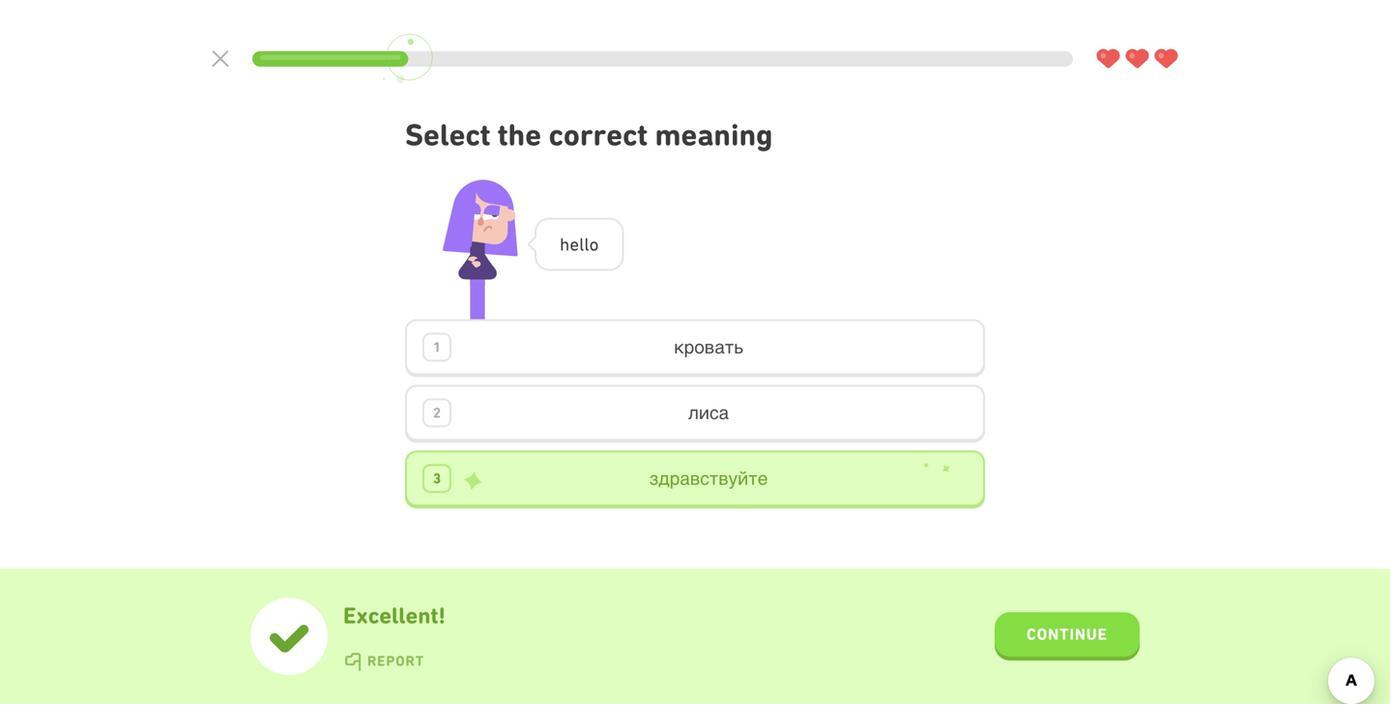 Task type: locate. For each thing, give the bounding box(es) containing it.
progress bar
[[252, 51, 1073, 67]]

None radio
[[405, 385, 985, 443]]

correct
[[549, 117, 648, 153]]

report button
[[343, 653, 424, 672]]

meaning
[[655, 117, 773, 153]]

report
[[367, 653, 424, 670]]

choice option group
[[405, 320, 985, 509]]

continue
[[1027, 625, 1108, 644]]

лиса
[[688, 403, 729, 424]]

select the correct meaning
[[405, 117, 773, 153]]

None radio
[[405, 320, 985, 378], [405, 451, 985, 509], [405, 320, 985, 378], [405, 451, 985, 509]]



Task type: vqa. For each thing, say whether or not it's contained in the screenshot.


Task type: describe. For each thing, give the bounding box(es) containing it.
select
[[405, 117, 490, 153]]

excellent!
[[343, 603, 446, 630]]

continue button
[[995, 613, 1140, 661]]

3
[[433, 470, 441, 487]]

the
[[498, 117, 541, 153]]

кровать
[[674, 337, 743, 358]]

hello
[[560, 234, 599, 255]]

1
[[433, 339, 441, 356]]

2
[[433, 405, 441, 421]]

none radio containing лиса
[[405, 385, 985, 443]]

здравствуйте
[[649, 469, 768, 489]]



